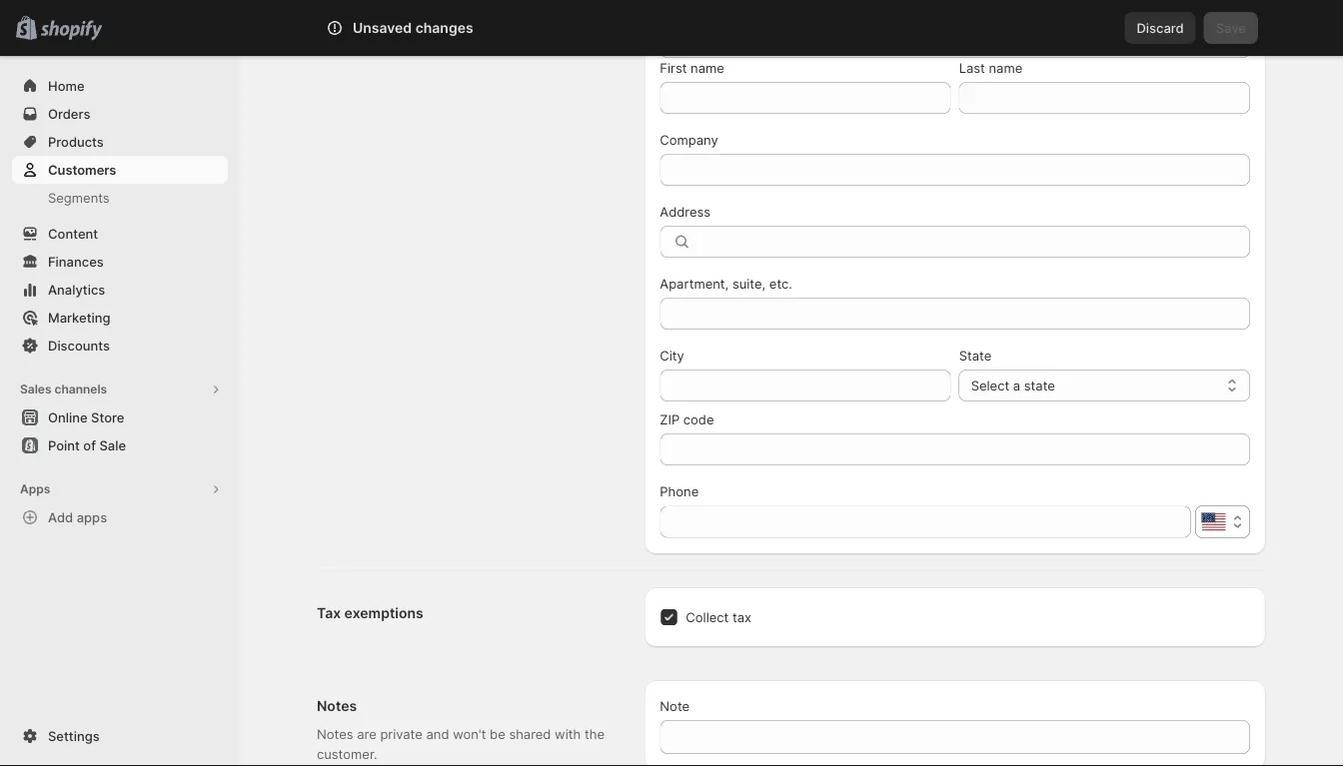 Task type: locate. For each thing, give the bounding box(es) containing it.
segments link
[[12, 184, 228, 212]]

name right first on the top
[[691, 60, 725, 75]]

the
[[317, 32, 341, 47]]

2 notes from the top
[[317, 727, 354, 742]]

channels
[[54, 382, 107, 397]]

Address text field
[[700, 226, 1251, 258]]

home
[[48, 78, 85, 93]]

online store link
[[12, 404, 228, 432]]

zip
[[660, 412, 680, 427]]

Note text field
[[660, 721, 1251, 755]]

0 vertical spatial notes
[[317, 698, 357, 715]]

address
[[317, 3, 373, 20], [660, 204, 711, 219]]

products
[[48, 134, 104, 149]]

unsaved changes
[[353, 19, 474, 36]]

1 horizontal spatial of
[[448, 32, 460, 47]]

name
[[691, 60, 725, 75], [989, 60, 1023, 75]]

apartment,
[[660, 276, 729, 291]]

address down company
[[660, 204, 711, 219]]

1 horizontal spatial address
[[660, 204, 711, 219]]

apps
[[77, 510, 107, 525]]

state
[[1025, 378, 1056, 393]]

products link
[[12, 128, 228, 156]]

name for last name
[[989, 60, 1023, 75]]

of left the 'this'
[[448, 32, 460, 47]]

sales channels
[[20, 382, 107, 397]]

be
[[490, 727, 506, 742]]

of left sale
[[83, 438, 96, 453]]

phone
[[660, 484, 699, 499]]

analytics link
[[12, 276, 228, 304]]

notes are private and won't be shared with the customer.
[[317, 727, 605, 762]]

orders
[[48, 106, 90, 121]]

settings
[[48, 729, 100, 744]]

Last name text field
[[960, 82, 1251, 114]]

1 vertical spatial address
[[660, 204, 711, 219]]

1 name from the left
[[691, 60, 725, 75]]

with
[[555, 727, 581, 742]]

online store
[[48, 410, 124, 425]]

name right last
[[989, 60, 1023, 75]]

2 name from the left
[[989, 60, 1023, 75]]

tax exemptions
[[317, 605, 424, 622]]

are
[[357, 727, 377, 742]]

code
[[684, 412, 714, 427]]

shopify image
[[40, 20, 102, 40]]

add apps
[[48, 510, 107, 525]]

last name
[[960, 60, 1023, 75]]

0 horizontal spatial of
[[83, 438, 96, 453]]

1 vertical spatial notes
[[317, 727, 354, 742]]

last
[[960, 60, 986, 75]]

City text field
[[660, 370, 952, 402]]

of inside button
[[83, 438, 96, 453]]

online
[[48, 410, 88, 425]]

company
[[660, 132, 719, 147]]

notes inside 'notes are private and won't be shared with the customer.'
[[317, 727, 354, 742]]

1 vertical spatial of
[[83, 438, 96, 453]]

first name
[[660, 60, 725, 75]]

unsaved
[[353, 19, 412, 36]]

select a state
[[972, 378, 1056, 393]]

customer
[[490, 32, 548, 47]]

add apps button
[[12, 504, 228, 532]]

sales
[[20, 382, 52, 397]]

0 horizontal spatial name
[[691, 60, 725, 75]]

discard button
[[1125, 12, 1197, 44]]

of
[[448, 32, 460, 47], [83, 438, 96, 453]]

notes for notes are private and won't be shared with the customer.
[[317, 727, 354, 742]]

finances
[[48, 254, 104, 269]]

sale
[[99, 438, 126, 453]]

apps button
[[12, 476, 228, 504]]

ZIP code text field
[[660, 434, 1251, 466]]

notes
[[317, 698, 357, 715], [317, 727, 354, 742]]

analytics
[[48, 282, 105, 297]]

1 notes from the top
[[317, 698, 357, 715]]

First name text field
[[660, 82, 952, 114]]

this
[[464, 32, 486, 47]]

0 horizontal spatial address
[[317, 3, 373, 20]]

discounts link
[[12, 332, 228, 360]]

zip code
[[660, 412, 714, 427]]

address up the the in the top of the page
[[317, 3, 373, 20]]

online store button
[[0, 404, 240, 432]]

exemptions
[[345, 605, 424, 622]]

1 horizontal spatial name
[[989, 60, 1023, 75]]



Task type: vqa. For each thing, say whether or not it's contained in the screenshot.
tab list
no



Task type: describe. For each thing, give the bounding box(es) containing it.
collect
[[686, 610, 729, 625]]

search
[[414, 20, 457, 35]]

0 vertical spatial address
[[317, 3, 373, 20]]

select
[[972, 378, 1010, 393]]

point of sale link
[[12, 432, 228, 460]]

orders link
[[12, 100, 228, 128]]

customer.
[[317, 747, 377, 762]]

search button
[[382, 12, 962, 44]]

notes for notes
[[317, 698, 357, 715]]

customers link
[[12, 156, 228, 184]]

state
[[960, 348, 992, 363]]

store
[[91, 410, 124, 425]]

apartment, suite, etc.
[[660, 276, 793, 291]]

save
[[1217, 20, 1247, 35]]

private
[[380, 727, 423, 742]]

changes
[[416, 19, 474, 36]]

Phone text field
[[660, 506, 1192, 538]]

customers
[[48, 162, 116, 177]]

home link
[[12, 72, 228, 100]]

won't
[[453, 727, 486, 742]]

marketing
[[48, 310, 111, 325]]

the
[[585, 727, 605, 742]]

discard
[[1137, 20, 1185, 35]]

collect tax
[[686, 610, 752, 625]]

first
[[660, 60, 687, 75]]

discounts
[[48, 338, 110, 353]]

and
[[426, 727, 449, 742]]

point
[[48, 438, 80, 453]]

segments
[[48, 190, 110, 205]]

name for first name
[[691, 60, 725, 75]]

city
[[660, 348, 685, 363]]

marketing link
[[12, 304, 228, 332]]

finances link
[[12, 248, 228, 276]]

content
[[48, 226, 98, 241]]

point of sale button
[[0, 432, 240, 460]]

settings link
[[12, 723, 228, 751]]

tax
[[733, 610, 752, 625]]

shared
[[509, 727, 551, 742]]

the primary address of this customer
[[317, 32, 548, 47]]

save button
[[1205, 12, 1259, 44]]

note
[[660, 699, 690, 714]]

suite,
[[733, 276, 766, 291]]

add
[[48, 510, 73, 525]]

etc.
[[770, 276, 793, 291]]

Company text field
[[660, 154, 1251, 186]]

united states (+1) image
[[1202, 513, 1226, 531]]

Apartment, suite, etc. text field
[[660, 298, 1251, 330]]

point of sale
[[48, 438, 126, 453]]

sales channels button
[[12, 376, 228, 404]]

0 vertical spatial of
[[448, 32, 460, 47]]

a
[[1014, 378, 1021, 393]]

apps
[[20, 482, 50, 497]]

tax
[[317, 605, 341, 622]]

address
[[395, 32, 444, 47]]

content link
[[12, 220, 228, 248]]

primary
[[344, 32, 391, 47]]



